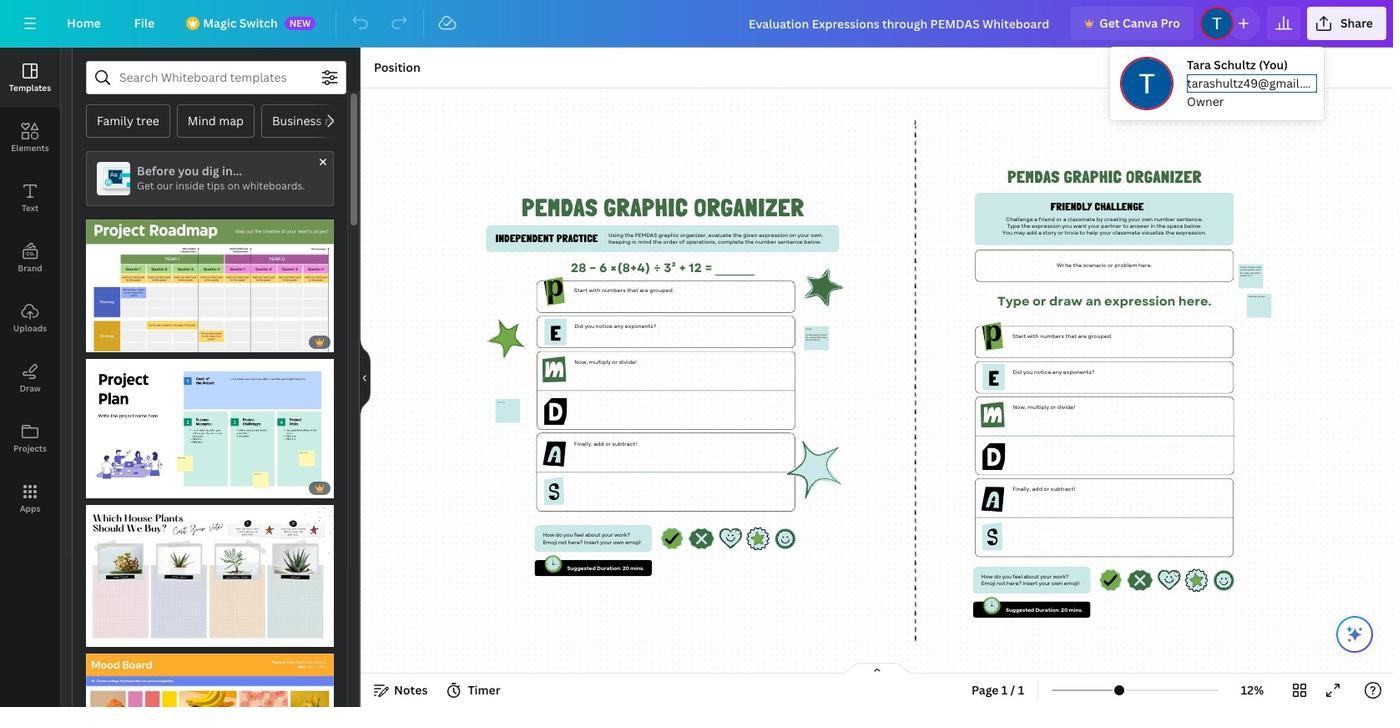 Task type: describe. For each thing, give the bounding box(es) containing it.
1 horizontal spatial pemdas graphic organizer
[[1007, 167, 1202, 187]]

answer
[[1129, 222, 1149, 230]]

1 horizontal spatial did
[[1013, 368, 1021, 376]]

0 vertical spatial e
[[550, 320, 561, 345]]

share button
[[1307, 7, 1387, 40]]

12%
[[1241, 682, 1264, 698]]

position
[[374, 59, 420, 75]]

1 horizontal spatial mins.
[[1068, 606, 1082, 614]]

2 horizontal spatial pemdas
[[1007, 167, 1060, 187]]

tips
[[207, 179, 225, 193]]

1 horizontal spatial start with numbers that are grouped.
[[1012, 332, 1112, 340]]

0 vertical spatial finally, add or subtract!
[[574, 440, 637, 447]]

1 vertical spatial graphic
[[604, 193, 688, 222]]

1 horizontal spatial to
[[1122, 222, 1128, 230]]

1 horizontal spatial e
[[988, 365, 999, 390]]

business model canvas button
[[261, 104, 413, 138]]

below. inside challenge a friend or a classmate by creating your own number sentence. type the expression you want your partner to answer in the space below. you may add a story or trivia to help your classmate visualize the expression.
[[1184, 222, 1202, 230]]

1 horizontal spatial did you notice any exponents?
[[1013, 368, 1095, 376]]

1 vertical spatial any
[[1052, 368, 1062, 376]]

mood board brainstorm whiteboard in red white simple style group
[[86, 643, 334, 707]]

voting board whiteboard in papercraft style image
[[86, 505, 334, 647]]

1 horizontal spatial a
[[1038, 229, 1041, 237]]

1 vertical spatial not
[[996, 580, 1005, 587]]

1 horizontal spatial that
[[1065, 332, 1076, 340]]

0 vertical spatial how do you feel about your work? emoji not here? insert your own emoji!
[[543, 531, 640, 546]]

uploads
[[13, 322, 47, 334]]

sentence
[[777, 238, 802, 246]]

family tree button
[[86, 104, 170, 138]]

2 vertical spatial add
[[1032, 485, 1042, 493]]

0 horizontal spatial pemdas
[[521, 193, 598, 222]]

1 vertical spatial work?
[[1053, 573, 1068, 580]]

0 vertical spatial work?
[[614, 531, 630, 539]]

1 vertical spatial finally,
[[1012, 485, 1030, 493]]

2 horizontal spatial a
[[1063, 215, 1066, 223]]

side panel tab list
[[0, 48, 60, 528]]

position button
[[367, 54, 427, 81]]

1 horizontal spatial here?
[[1006, 580, 1021, 587]]

1 horizontal spatial own
[[1051, 580, 1062, 587]]

get canva pro button
[[1071, 7, 1194, 40]]

elements
[[11, 142, 49, 154]]

using the pemdas graphic organizer, evaluate the given expression on your own. keeping in mind the order of operations, complete the number sentence below.
[[608, 231, 823, 246]]

here.
[[1178, 292, 1211, 310]]

you inside challenge a friend or a classmate by creating your own number sentence. type the expression you want your partner to answer in the space below. you may add a story or trivia to help your classmate visualize the expression.
[[1062, 222, 1072, 230]]

0 horizontal spatial own
[[613, 538, 624, 546]]

project roadmap planning whiteboard in green pink yellow spaced color blocks style image
[[86, 220, 334, 352]]

creating
[[1104, 215, 1127, 223]]

1 vertical spatial add
[[593, 440, 604, 447]]

voting board whiteboard in papercraft style group
[[86, 495, 334, 647]]

model
[[325, 113, 360, 129]]

0 vertical spatial graphic
[[1064, 167, 1122, 187]]

+
[[679, 259, 686, 276]]

1 vertical spatial with
[[1027, 332, 1039, 340]]

organizer,
[[680, 231, 707, 239]]

friend
[[1038, 215, 1055, 223]]

0 horizontal spatial not
[[558, 538, 567, 546]]

0 horizontal spatial a
[[1034, 215, 1037, 223]]

1 vertical spatial how
[[981, 573, 993, 580]]

1 vertical spatial suggested
[[1005, 606, 1034, 614]]

1 vertical spatial suggested duration: 20 mins.
[[1005, 606, 1082, 614]]

12% button
[[1225, 677, 1280, 704]]

1 horizontal spatial start
[[1012, 332, 1026, 340]]

the right visualize
[[1165, 229, 1174, 237]]

of
[[679, 238, 684, 246]]

timer
[[468, 682, 500, 698]]

type or draw an expression here.
[[997, 292, 1211, 310]]

÷
[[653, 259, 661, 276]]

0 horizontal spatial subtract!
[[612, 440, 637, 447]]

6
[[599, 259, 607, 276]]

3²
[[664, 259, 676, 276]]

elements button
[[0, 108, 60, 168]]

below. inside using the pemdas graphic organizer, evaluate the given expression on your own. keeping in mind the order of operations, complete the number sentence below.
[[804, 238, 821, 246]]

0 horizontal spatial start with numbers that are grouped.
[[574, 287, 674, 295]]

0 horizontal spatial that
[[627, 287, 638, 295]]

0 vertical spatial challenge
[[1095, 200, 1144, 213]]

0 horizontal spatial start
[[574, 287, 587, 295]]

1 horizontal spatial how do you feel about your work? emoji not here? insert your own emoji!
[[981, 573, 1079, 587]]

28 − 6 ×(8+4) ÷ 3² + 12 =
[[570, 259, 712, 276]]

share
[[1341, 15, 1373, 31]]

sentence.
[[1176, 215, 1203, 223]]

partner
[[1101, 222, 1121, 230]]

0 vertical spatial mins.
[[630, 565, 644, 572]]

canva
[[1123, 15, 1158, 31]]

the left given
[[732, 231, 741, 239]]

0 vertical spatial feel
[[574, 531, 583, 539]]

the right "mind"
[[652, 238, 661, 246]]

whiteboards.
[[242, 179, 305, 193]]

trivia
[[1064, 229, 1078, 237]]

0 horizontal spatial did
[[574, 323, 583, 330]]

text button
[[0, 168, 60, 228]]

dig
[[202, 163, 219, 179]]

in inside challenge a friend or a classmate by creating your own number sentence. type the expression you want your partner to answer in the space below. you may add a story or trivia to help your classmate visualize the expression.
[[1150, 222, 1155, 230]]

operations,
[[686, 238, 716, 246]]

1 horizontal spatial insert
[[1022, 580, 1037, 587]]

1 vertical spatial numbers
[[1040, 332, 1064, 340]]

file button
[[121, 7, 168, 40]]

challenge inside challenge a friend or a classmate by creating your own number sentence. type the expression you want your partner to answer in the space below. you may add a story or trivia to help your classmate visualize the expression.
[[1006, 215, 1033, 223]]

mood board brainstorm whiteboard in red white simple style image
[[86, 653, 334, 707]]

0 vertical spatial suggested duration: 20 mins.
[[567, 565, 644, 572]]

evaluate
[[708, 231, 731, 239]]

using
[[608, 231, 623, 239]]

uploads button
[[0, 288, 60, 348]]

0 vertical spatial about
[[585, 531, 600, 539]]

2 1 from the left
[[1018, 682, 1024, 698]]

0 vertical spatial numbers
[[601, 287, 625, 295]]

0 horizontal spatial did you notice any exponents?
[[574, 323, 656, 330]]

switch
[[239, 15, 278, 31]]

Search Whiteboard templates search field
[[119, 62, 313, 93]]

draw
[[20, 382, 41, 394]]

0 horizontal spatial now,
[[574, 358, 587, 366]]

text
[[22, 202, 38, 214]]

expression inside challenge a friend or a classmate by creating your own number sentence. type the expression you want your partner to answer in the space below. you may add a story or trivia to help your classmate visualize the expression.
[[1031, 222, 1061, 230]]

tara
[[1187, 57, 1211, 73]]

business
[[272, 113, 322, 129]]

0 horizontal spatial pemdas graphic organizer
[[521, 193, 804, 222]]

before you dig in... get our inside tips on whiteboards.
[[137, 163, 305, 193]]

/
[[1011, 682, 1015, 698]]

1 vertical spatial type
[[997, 292, 1029, 310]]

apps button
[[0, 468, 60, 528]]

1 horizontal spatial grouped.
[[1088, 332, 1112, 340]]

1 horizontal spatial now, multiply or divide!
[[1013, 403, 1075, 411]]

2 horizontal spatial expression
[[1104, 292, 1175, 310]]

main menu bar
[[0, 0, 1393, 48]]

owner
[[1187, 93, 1224, 109]]

0 vertical spatial classmate
[[1067, 215, 1095, 223]]

page
[[972, 682, 999, 698]]

1 vertical spatial emoji!
[[1063, 580, 1079, 587]]

practice
[[556, 232, 598, 245]]

0 vertical spatial exponents?
[[624, 323, 656, 330]]

canvas
[[363, 113, 402, 129]]

in inside using the pemdas graphic organizer, evaluate the given expression on your own. keeping in mind the order of operations, complete the number sentence below.
[[631, 238, 636, 246]]

1 horizontal spatial notice
[[1034, 368, 1051, 376]]

timer button
[[441, 677, 507, 704]]

given
[[743, 231, 757, 239]]

1 vertical spatial emoji
[[981, 580, 995, 587]]

expression.
[[1175, 229, 1206, 237]]

0 horizontal spatial duration:
[[596, 565, 621, 572]]

1 horizontal spatial duration:
[[1035, 606, 1059, 614]]

1 horizontal spatial organizer
[[1126, 167, 1202, 187]]

magic switch
[[203, 15, 278, 31]]

0 horizontal spatial notice
[[595, 323, 612, 330]]

before
[[137, 163, 175, 179]]

tara schultz (you) tarashultz49@gmail.com owner
[[1187, 57, 1327, 109]]

notes button
[[367, 677, 434, 704]]

magic
[[203, 15, 237, 31]]

the left space
[[1156, 222, 1165, 230]]

1 vertical spatial subtract!
[[1050, 485, 1075, 493]]

1 horizontal spatial about
[[1023, 573, 1039, 580]]

0 vertical spatial emoji
[[543, 538, 557, 546]]

complete
[[717, 238, 743, 246]]

get inside get canva pro button
[[1100, 15, 1120, 31]]

1 vertical spatial classmate
[[1112, 229, 1140, 237]]

0 horizontal spatial insert
[[584, 538, 599, 546]]

want
[[1073, 222, 1086, 230]]

0 horizontal spatial divide!
[[619, 358, 636, 366]]

business model canvas
[[272, 113, 402, 129]]

1 vertical spatial feel
[[1012, 573, 1022, 580]]

1 vertical spatial now,
[[1013, 403, 1026, 411]]

1 horizontal spatial divide!
[[1057, 403, 1075, 411]]

you
[[1002, 229, 1012, 237]]

home link
[[53, 7, 114, 40]]

=
[[705, 259, 712, 276]]

0 vertical spatial grouped.
[[649, 287, 674, 295]]

file
[[134, 15, 155, 31]]

0 vertical spatial do
[[555, 531, 562, 539]]

Design title text field
[[735, 7, 1064, 40]]

projects
[[13, 442, 47, 454]]

0 horizontal spatial with
[[588, 287, 600, 295]]

mind map
[[188, 113, 244, 129]]

−
[[589, 259, 596, 276]]

1 horizontal spatial do
[[994, 573, 1001, 580]]

mind map button
[[177, 104, 255, 138]]



Task type: vqa. For each thing, say whether or not it's contained in the screenshot.
Business Cards to the left
no



Task type: locate. For each thing, give the bounding box(es) containing it.
0 vertical spatial now,
[[574, 358, 587, 366]]

0 vertical spatial multiply
[[589, 358, 610, 366]]

1 horizontal spatial exponents?
[[1063, 368, 1095, 376]]

type left draw
[[997, 292, 1029, 310]]

did you notice any exponents? down 6
[[574, 323, 656, 330]]

start with numbers that are grouped. down ×(8+4)
[[574, 287, 674, 295]]

projects button
[[0, 408, 60, 468]]

suggested
[[567, 565, 595, 572], [1005, 606, 1034, 614]]

0 horizontal spatial now, multiply or divide!
[[574, 358, 636, 366]]

0 horizontal spatial here?
[[568, 538, 583, 546]]

exponents? down 28 − 6 ×(8+4) ÷ 3² + 12 =
[[624, 323, 656, 330]]

project plan planning whiteboard in blue purple modern professional style group
[[86, 349, 334, 498]]

1 vertical spatial finally, add or subtract!
[[1012, 485, 1075, 493]]

1 horizontal spatial 1
[[1018, 682, 1024, 698]]

1 vertical spatial divide!
[[1057, 403, 1075, 411]]

independent
[[495, 232, 554, 245]]

friendly challenge
[[1050, 200, 1144, 213]]

inside
[[176, 179, 204, 193]]

1 horizontal spatial 20
[[1061, 606, 1067, 614]]

below. right space
[[1184, 222, 1202, 230]]

you inside before you dig in... get our inside tips on whiteboards.
[[178, 163, 199, 179]]

story
[[1042, 229, 1056, 237]]

0 horizontal spatial feel
[[574, 531, 583, 539]]

0 horizontal spatial suggested duration: 20 mins.
[[567, 565, 644, 572]]

grouped. down ÷
[[649, 287, 674, 295]]

0 horizontal spatial get
[[137, 179, 154, 193]]

did you notice any exponents? down draw
[[1013, 368, 1095, 376]]

get left canva on the right
[[1100, 15, 1120, 31]]

0 horizontal spatial organizer
[[694, 193, 804, 222]]

organizer
[[1126, 167, 1202, 187], [694, 193, 804, 222]]

brand
[[18, 262, 42, 274]]

1 1 from the left
[[1002, 682, 1008, 698]]

type left friend
[[1007, 222, 1020, 230]]

0 horizontal spatial challenge
[[1006, 215, 1033, 223]]

mind
[[638, 238, 651, 246]]

are down an
[[1078, 332, 1086, 340]]

to
[[1122, 222, 1128, 230], [1079, 229, 1085, 237]]

project roadmap planning whiteboard in green pink yellow spaced color blocks style group
[[86, 210, 334, 352]]

0 vertical spatial type
[[1007, 222, 1020, 230]]

0 horizontal spatial in
[[631, 238, 636, 246]]

own
[[1141, 215, 1153, 223], [613, 538, 624, 546], [1051, 580, 1062, 587]]

pemdas up friend
[[1007, 167, 1060, 187]]

project plan planning whiteboard in blue purple modern professional style image
[[86, 359, 334, 498]]

graphic up "mind"
[[604, 193, 688, 222]]

did
[[574, 323, 583, 330], [1013, 368, 1021, 376]]

0 horizontal spatial to
[[1079, 229, 1085, 237]]

×(8+4)
[[610, 259, 650, 276]]

a left story
[[1038, 229, 1041, 237]]

0 horizontal spatial finally,
[[574, 440, 592, 447]]

mind
[[188, 113, 216, 129]]

1 horizontal spatial multiply
[[1027, 403, 1049, 411]]

exponents? down draw
[[1063, 368, 1095, 376]]

notice down draw
[[1034, 368, 1051, 376]]

how
[[543, 531, 554, 539], [981, 573, 993, 580]]

0 horizontal spatial any
[[614, 323, 623, 330]]

0 vertical spatial emoji!
[[625, 538, 640, 546]]

the right using
[[624, 231, 633, 239]]

0 vertical spatial pemdas
[[1007, 167, 1060, 187]]

graphic up friendly challenge
[[1064, 167, 1122, 187]]

with down type or draw an expression here.
[[1027, 332, 1039, 340]]

0 horizontal spatial e
[[550, 320, 561, 345]]

with
[[588, 287, 600, 295], [1027, 332, 1039, 340]]

0 horizontal spatial how do you feel about your work? emoji not here? insert your own emoji!
[[543, 531, 640, 546]]

canva assistant image
[[1345, 624, 1365, 644]]

1 left /
[[1002, 682, 1008, 698]]

with down "−"
[[588, 287, 600, 295]]

20
[[622, 565, 629, 572], [1061, 606, 1067, 614]]

number up visualize
[[1154, 215, 1175, 223]]

a down friendly
[[1063, 215, 1066, 223]]

on right tips
[[227, 179, 240, 193]]

0 vertical spatial are
[[639, 287, 648, 295]]

1 horizontal spatial subtract!
[[1050, 485, 1075, 493]]

family
[[97, 113, 133, 129]]

1 vertical spatial get
[[137, 179, 154, 193]]

0 vertical spatial any
[[614, 323, 623, 330]]

new
[[289, 17, 311, 29]]

on left own.
[[789, 231, 796, 239]]

get left our
[[137, 179, 154, 193]]

schultz
[[1214, 57, 1256, 73]]

notice down 6
[[595, 323, 612, 330]]

1 vertical spatial insert
[[1022, 580, 1037, 587]]

1 horizontal spatial feel
[[1012, 573, 1022, 580]]

pemdas graphic organizer up the graphic
[[521, 193, 804, 222]]

get canva pro
[[1100, 15, 1180, 31]]

(you)
[[1259, 57, 1288, 73]]

1 vertical spatial organizer
[[694, 193, 804, 222]]

1
[[1002, 682, 1008, 698], [1018, 682, 1024, 698]]

now, multiply or divide!
[[574, 358, 636, 366], [1013, 403, 1075, 411]]

expression left 'trivia'
[[1031, 222, 1061, 230]]

1 horizontal spatial with
[[1027, 332, 1039, 340]]

draw
[[1049, 292, 1082, 310]]

own inside challenge a friend or a classmate by creating your own number sentence. type the expression you want your partner to answer in the space below. you may add a story or trivia to help your classmate visualize the expression.
[[1141, 215, 1153, 223]]

in right answer
[[1150, 222, 1155, 230]]

1 vertical spatial did you notice any exponents?
[[1013, 368, 1095, 376]]

1 vertical spatial start with numbers that are grouped.
[[1012, 332, 1112, 340]]

expression right given
[[759, 231, 788, 239]]

are down 28 − 6 ×(8+4) ÷ 3² + 12 =
[[639, 287, 648, 295]]

0 vertical spatial on
[[227, 179, 240, 193]]

numbers
[[601, 287, 625, 295], [1040, 332, 1064, 340]]

0 horizontal spatial below.
[[804, 238, 821, 246]]

pro
[[1161, 15, 1180, 31]]

1 vertical spatial below.
[[804, 238, 821, 246]]

tarashultz49@gmail.com
[[1187, 75, 1327, 91]]

0 horizontal spatial emoji!
[[625, 538, 640, 546]]

1 right /
[[1018, 682, 1024, 698]]

0 vertical spatial not
[[558, 538, 567, 546]]

1 vertical spatial expression
[[759, 231, 788, 239]]

that down draw
[[1065, 332, 1076, 340]]

0 vertical spatial in
[[1150, 222, 1155, 230]]

0 vertical spatial get
[[1100, 15, 1120, 31]]

apps
[[20, 503, 40, 514]]

start with numbers that are grouped. down draw
[[1012, 332, 1112, 340]]

expression right an
[[1104, 292, 1175, 310]]

0 horizontal spatial how
[[543, 531, 554, 539]]

1 horizontal spatial pemdas
[[635, 231, 657, 239]]

28
[[570, 259, 586, 276]]

independent practice
[[495, 232, 598, 245]]

multiply
[[589, 358, 610, 366], [1027, 403, 1049, 411]]

graphic
[[658, 231, 679, 239]]

hide image
[[360, 337, 371, 417]]

number left sentence
[[755, 238, 776, 246]]

number inside challenge a friend or a classmate by creating your own number sentence. type the expression you want your partner to answer in the space below. you may add a story or trivia to help your classmate visualize the expression.
[[1154, 215, 1175, 223]]

1 horizontal spatial finally,
[[1012, 485, 1030, 493]]

challenge a friend or a classmate by creating your own number sentence. type the expression you want your partner to answer in the space below. you may add a story or trivia to help your classmate visualize the expression.
[[1002, 215, 1206, 237]]

0 horizontal spatial work?
[[614, 531, 630, 539]]

classmate down friendly
[[1067, 215, 1095, 223]]

keeping
[[608, 238, 630, 246]]

in left "mind"
[[631, 238, 636, 246]]

map
[[219, 113, 244, 129]]

0 horizontal spatial exponents?
[[624, 323, 656, 330]]

1 horizontal spatial suggested duration: 20 mins.
[[1005, 606, 1082, 614]]

get
[[1100, 15, 1120, 31], [137, 179, 154, 193]]

now,
[[574, 358, 587, 366], [1013, 403, 1026, 411]]

you
[[178, 163, 199, 179], [1062, 222, 1072, 230], [584, 323, 594, 330], [1023, 368, 1032, 376], [563, 531, 573, 539], [1002, 573, 1011, 580]]

1 horizontal spatial finally, add or subtract!
[[1012, 485, 1075, 493]]

1 vertical spatial exponents?
[[1063, 368, 1095, 376]]

classmate down creating
[[1112, 229, 1140, 237]]

0 vertical spatial finally,
[[574, 440, 592, 447]]

a left friend
[[1034, 215, 1037, 223]]

number inside using the pemdas graphic organizer, evaluate the given expression on your own. keeping in mind the order of operations, complete the number sentence below.
[[755, 238, 776, 246]]

on inside using the pemdas graphic organizer, evaluate the given expression on your own. keeping in mind the order of operations, complete the number sentence below.
[[789, 231, 796, 239]]

numbers down draw
[[1040, 332, 1064, 340]]

1 horizontal spatial number
[[1154, 215, 1175, 223]]

any down ×(8+4)
[[614, 323, 623, 330]]

start
[[574, 287, 587, 295], [1012, 332, 1026, 340]]

pemdas graphic organizer up friendly challenge
[[1007, 167, 1202, 187]]

below. right sentence
[[804, 238, 821, 246]]

family tree
[[97, 113, 159, 129]]

type inside challenge a friend or a classmate by creating your own number sentence. type the expression you want your partner to answer in the space below. you may add a story or trivia to help your classmate visualize the expression.
[[1007, 222, 1020, 230]]

0 horizontal spatial finally, add or subtract!
[[574, 440, 637, 447]]

12
[[689, 259, 702, 276]]

to left answer
[[1122, 222, 1128, 230]]

1 vertical spatial are
[[1078, 332, 1086, 340]]

home
[[67, 15, 101, 31]]

brand button
[[0, 228, 60, 288]]

that down ×(8+4)
[[627, 287, 638, 295]]

the
[[1021, 222, 1030, 230], [1156, 222, 1165, 230], [1165, 229, 1174, 237], [624, 231, 633, 239], [732, 231, 741, 239], [652, 238, 661, 246], [745, 238, 754, 246]]

0 vertical spatial subtract!
[[612, 440, 637, 447]]

organizer up sentence.
[[1126, 167, 1202, 187]]

1 vertical spatial start
[[1012, 332, 1026, 340]]

2 horizontal spatial own
[[1141, 215, 1153, 223]]

organizer up given
[[694, 193, 804, 222]]

graphic
[[1064, 167, 1122, 187], [604, 193, 688, 222]]

order
[[663, 238, 678, 246]]

0 vertical spatial suggested
[[567, 565, 595, 572]]

0 vertical spatial now, multiply or divide!
[[574, 358, 636, 366]]

1 horizontal spatial emoji!
[[1063, 580, 1079, 587]]

the right complete
[[745, 238, 754, 246]]

pemdas inside using the pemdas graphic organizer, evaluate the given expression on your own. keeping in mind the order of operations, complete the number sentence below.
[[635, 231, 657, 239]]

on inside before you dig in... get our inside tips on whiteboards.
[[227, 179, 240, 193]]

0 horizontal spatial 20
[[622, 565, 629, 572]]

your
[[1128, 215, 1140, 223], [1088, 222, 1100, 230], [1099, 229, 1111, 237], [797, 231, 809, 239], [601, 531, 613, 539], [600, 538, 611, 546], [1040, 573, 1051, 580], [1038, 580, 1050, 587]]

get inside before you dig in... get our inside tips on whiteboards.
[[137, 179, 154, 193]]

0 horizontal spatial do
[[555, 531, 562, 539]]

grouped. down type or draw an expression here.
[[1088, 332, 1112, 340]]

0 vertical spatial did you notice any exponents?
[[574, 323, 656, 330]]

pemdas up independent practice
[[521, 193, 598, 222]]

below.
[[1184, 222, 1202, 230], [804, 238, 821, 246]]

in
[[1150, 222, 1155, 230], [631, 238, 636, 246]]

help
[[1086, 229, 1098, 237]]

1 vertical spatial that
[[1065, 332, 1076, 340]]

work?
[[614, 531, 630, 539], [1053, 573, 1068, 580]]

by
[[1096, 215, 1103, 223]]

insert
[[584, 538, 599, 546], [1022, 580, 1037, 587]]

numbers down 6
[[601, 287, 625, 295]]

your inside using the pemdas graphic organizer, evaluate the given expression on your own. keeping in mind the order of operations, complete the number sentence below.
[[797, 231, 809, 239]]

0 horizontal spatial numbers
[[601, 287, 625, 295]]

1 horizontal spatial emoji
[[981, 580, 995, 587]]

0 horizontal spatial grouped.
[[649, 287, 674, 295]]

challenge up creating
[[1095, 200, 1144, 213]]

templates
[[9, 82, 51, 93]]

subtract!
[[612, 440, 637, 447], [1050, 485, 1075, 493]]

expression
[[1031, 222, 1061, 230], [759, 231, 788, 239], [1104, 292, 1175, 310]]

do
[[555, 531, 562, 539], [994, 573, 1001, 580]]

the right you on the top
[[1021, 222, 1030, 230]]

type
[[1007, 222, 1020, 230], [997, 292, 1029, 310]]

feel
[[574, 531, 583, 539], [1012, 573, 1022, 580]]

suggested duration: 20 mins.
[[567, 565, 644, 572], [1005, 606, 1082, 614]]

add inside challenge a friend or a classmate by creating your own number sentence. type the expression you want your partner to answer in the space below. you may add a story or trivia to help your classmate visualize the expression.
[[1026, 229, 1037, 237]]

an
[[1085, 292, 1101, 310]]

pemdas left the graphic
[[635, 231, 657, 239]]

1 vertical spatial pemdas graphic organizer
[[521, 193, 804, 222]]

1 horizontal spatial are
[[1078, 332, 1086, 340]]

draw button
[[0, 348, 60, 408]]

show pages image
[[837, 662, 917, 675]]

any down draw
[[1052, 368, 1062, 376]]

1 horizontal spatial challenge
[[1095, 200, 1144, 213]]

own.
[[810, 231, 823, 239]]

challenge up the "may" at the right
[[1006, 215, 1033, 223]]

space
[[1167, 222, 1183, 230]]

to left help
[[1079, 229, 1085, 237]]

expression inside using the pemdas graphic organizer, evaluate the given expression on your own. keeping in mind the order of operations, complete the number sentence below.
[[759, 231, 788, 239]]

exponents?
[[624, 323, 656, 330], [1063, 368, 1095, 376]]

0 vertical spatial organizer
[[1126, 167, 1202, 187]]

1 horizontal spatial classmate
[[1112, 229, 1140, 237]]

0 vertical spatial start
[[574, 287, 587, 295]]

0 vertical spatial start with numbers that are grouped.
[[574, 287, 674, 295]]

2 vertical spatial expression
[[1104, 292, 1175, 310]]

friendly
[[1050, 200, 1092, 213]]



